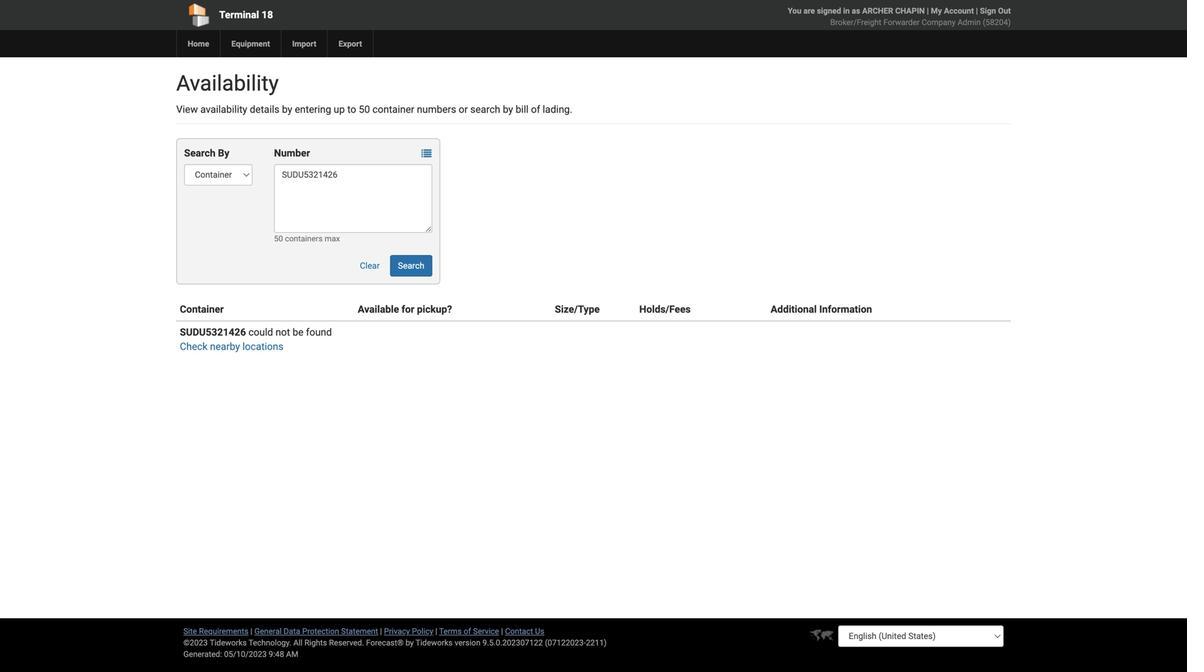 Task type: locate. For each thing, give the bounding box(es) containing it.
requirements
[[199, 627, 249, 636]]

| up tideworks
[[436, 627, 437, 636]]

archer
[[862, 6, 894, 15]]

18
[[262, 9, 273, 21]]

of up version
[[464, 627, 471, 636]]

max
[[325, 234, 340, 243]]

by right details
[[282, 104, 292, 115]]

50
[[359, 104, 370, 115], [274, 234, 283, 243]]

1 horizontal spatial search
[[398, 261, 424, 271]]

in
[[843, 6, 850, 15]]

0 horizontal spatial 50
[[274, 234, 283, 243]]

locations
[[243, 341, 284, 353]]

1 horizontal spatial 50
[[359, 104, 370, 115]]

entering
[[295, 104, 331, 115]]

contact
[[505, 627, 533, 636]]

1 horizontal spatial by
[[406, 638, 414, 647]]

number
[[274, 147, 310, 159]]

technology.
[[249, 638, 291, 647]]

general
[[254, 627, 282, 636]]

home link
[[176, 30, 220, 57]]

1 vertical spatial 50
[[274, 234, 283, 243]]

| left my
[[927, 6, 929, 15]]

search right clear
[[398, 261, 424, 271]]

|
[[927, 6, 929, 15], [976, 6, 978, 15], [251, 627, 252, 636], [380, 627, 382, 636], [436, 627, 437, 636], [501, 627, 503, 636]]

0 horizontal spatial search
[[184, 147, 216, 159]]

am
[[286, 650, 298, 659]]

protection
[[302, 627, 339, 636]]

by inside the site requirements | general data protection statement | privacy policy | terms of service | contact us ©2023 tideworks technology. all rights reserved. forecast® by tideworks version 9.5.0.202307122 (07122023-2211) generated: 05/10/2023 9:48 am
[[406, 638, 414, 647]]

of right bill
[[531, 104, 540, 115]]

account
[[944, 6, 974, 15]]

holds/fees
[[640, 303, 691, 315]]

search for search by
[[184, 147, 216, 159]]

of
[[531, 104, 540, 115], [464, 627, 471, 636]]

50 left containers
[[274, 234, 283, 243]]

my
[[931, 6, 942, 15]]

50 right to
[[359, 104, 370, 115]]

0 horizontal spatial of
[[464, 627, 471, 636]]

0 vertical spatial search
[[184, 147, 216, 159]]

show list image
[[422, 149, 432, 159]]

1 vertical spatial of
[[464, 627, 471, 636]]

search
[[470, 104, 500, 115]]

be
[[293, 326, 304, 338]]

clear
[[360, 261, 380, 271]]

company
[[922, 18, 956, 27]]

generated:
[[183, 650, 222, 659]]

by
[[282, 104, 292, 115], [503, 104, 513, 115], [406, 638, 414, 647]]

lading.
[[543, 104, 573, 115]]

50 containers max
[[274, 234, 340, 243]]

of inside the site requirements | general data protection statement | privacy policy | terms of service | contact us ©2023 tideworks technology. all rights reserved. forecast® by tideworks version 9.5.0.202307122 (07122023-2211) generated: 05/10/2023 9:48 am
[[464, 627, 471, 636]]

search for search
[[398, 261, 424, 271]]

by left bill
[[503, 104, 513, 115]]

search button
[[390, 255, 432, 277]]

9:48
[[269, 650, 284, 659]]

for
[[402, 303, 415, 315]]

site requirements | general data protection statement | privacy policy | terms of service | contact us ©2023 tideworks technology. all rights reserved. forecast® by tideworks version 9.5.0.202307122 (07122023-2211) generated: 05/10/2023 9:48 am
[[183, 627, 607, 659]]

forecast®
[[366, 638, 404, 647]]

1 horizontal spatial of
[[531, 104, 540, 115]]

privacy
[[384, 627, 410, 636]]

site
[[183, 627, 197, 636]]

terminal 18
[[219, 9, 273, 21]]

(58204)
[[983, 18, 1011, 27]]

to
[[347, 104, 356, 115]]

view
[[176, 104, 198, 115]]

05/10/2023
[[224, 650, 267, 659]]

search left by
[[184, 147, 216, 159]]

| up forecast® on the left of the page
[[380, 627, 382, 636]]

check nearby locations link
[[180, 341, 284, 353]]

containers
[[285, 234, 323, 243]]

import link
[[281, 30, 327, 57]]

could
[[249, 326, 273, 338]]

container
[[180, 303, 224, 315]]

search inside button
[[398, 261, 424, 271]]

by down privacy policy "link"
[[406, 638, 414, 647]]

1 vertical spatial search
[[398, 261, 424, 271]]

details
[[250, 104, 280, 115]]

availability
[[176, 71, 279, 96]]

available
[[358, 303, 399, 315]]

by
[[218, 147, 229, 159]]



Task type: describe. For each thing, give the bounding box(es) containing it.
import
[[292, 39, 316, 48]]

0 horizontal spatial by
[[282, 104, 292, 115]]

2 horizontal spatial by
[[503, 104, 513, 115]]

us
[[535, 627, 545, 636]]

as
[[852, 6, 860, 15]]

export link
[[327, 30, 373, 57]]

service
[[473, 627, 499, 636]]

additional
[[771, 303, 817, 315]]

or
[[459, 104, 468, 115]]

forwarder
[[884, 18, 920, 27]]

0 vertical spatial 50
[[359, 104, 370, 115]]

9.5.0.202307122
[[483, 638, 543, 647]]

my account link
[[931, 6, 974, 15]]

tideworks
[[416, 638, 453, 647]]

broker/freight
[[831, 18, 882, 27]]

clear button
[[352, 255, 388, 277]]

bill
[[516, 104, 529, 115]]

view availability details by entering up to 50 container numbers or search by bill of lading.
[[176, 104, 573, 115]]

contact us link
[[505, 627, 545, 636]]

rights
[[305, 638, 327, 647]]

sign out link
[[980, 6, 1011, 15]]

policy
[[412, 627, 434, 636]]

out
[[998, 6, 1011, 15]]

available for pickup?
[[358, 303, 452, 315]]

home
[[188, 39, 209, 48]]

general data protection statement link
[[254, 627, 378, 636]]

terms of service link
[[439, 627, 499, 636]]

are
[[804, 6, 815, 15]]

additional information
[[771, 303, 872, 315]]

all
[[293, 638, 303, 647]]

Number text field
[[274, 164, 432, 233]]

2211)
[[586, 638, 607, 647]]

statement
[[341, 627, 378, 636]]

(07122023-
[[545, 638, 586, 647]]

you are signed in as archer chapin | my account | sign out broker/freight forwarder company admin (58204)
[[788, 6, 1011, 27]]

container
[[373, 104, 415, 115]]

admin
[[958, 18, 981, 27]]

found
[[306, 326, 332, 338]]

sudu5321426
[[180, 326, 246, 338]]

search by
[[184, 147, 229, 159]]

| up 9.5.0.202307122
[[501, 627, 503, 636]]

size/type
[[555, 303, 600, 315]]

availability
[[200, 104, 247, 115]]

equipment
[[231, 39, 270, 48]]

nearby
[[210, 341, 240, 353]]

export
[[339, 39, 362, 48]]

©2023 tideworks
[[183, 638, 247, 647]]

you
[[788, 6, 802, 15]]

site requirements link
[[183, 627, 249, 636]]

sudu5321426 could not be found check nearby locations
[[180, 326, 332, 353]]

up
[[334, 104, 345, 115]]

numbers
[[417, 104, 456, 115]]

privacy policy link
[[384, 627, 434, 636]]

terms
[[439, 627, 462, 636]]

terminal 18 link
[[176, 0, 512, 30]]

0 vertical spatial of
[[531, 104, 540, 115]]

data
[[284, 627, 300, 636]]

version
[[455, 638, 481, 647]]

equipment link
[[220, 30, 281, 57]]

check
[[180, 341, 208, 353]]

information
[[820, 303, 872, 315]]

pickup?
[[417, 303, 452, 315]]

| left the general
[[251, 627, 252, 636]]

signed
[[817, 6, 841, 15]]

sign
[[980, 6, 996, 15]]

terminal
[[219, 9, 259, 21]]

not
[[276, 326, 290, 338]]

| left sign
[[976, 6, 978, 15]]

reserved.
[[329, 638, 364, 647]]

chapin
[[896, 6, 925, 15]]



Task type: vqa. For each thing, say whether or not it's contained in the screenshot.
numbers on the top left
yes



